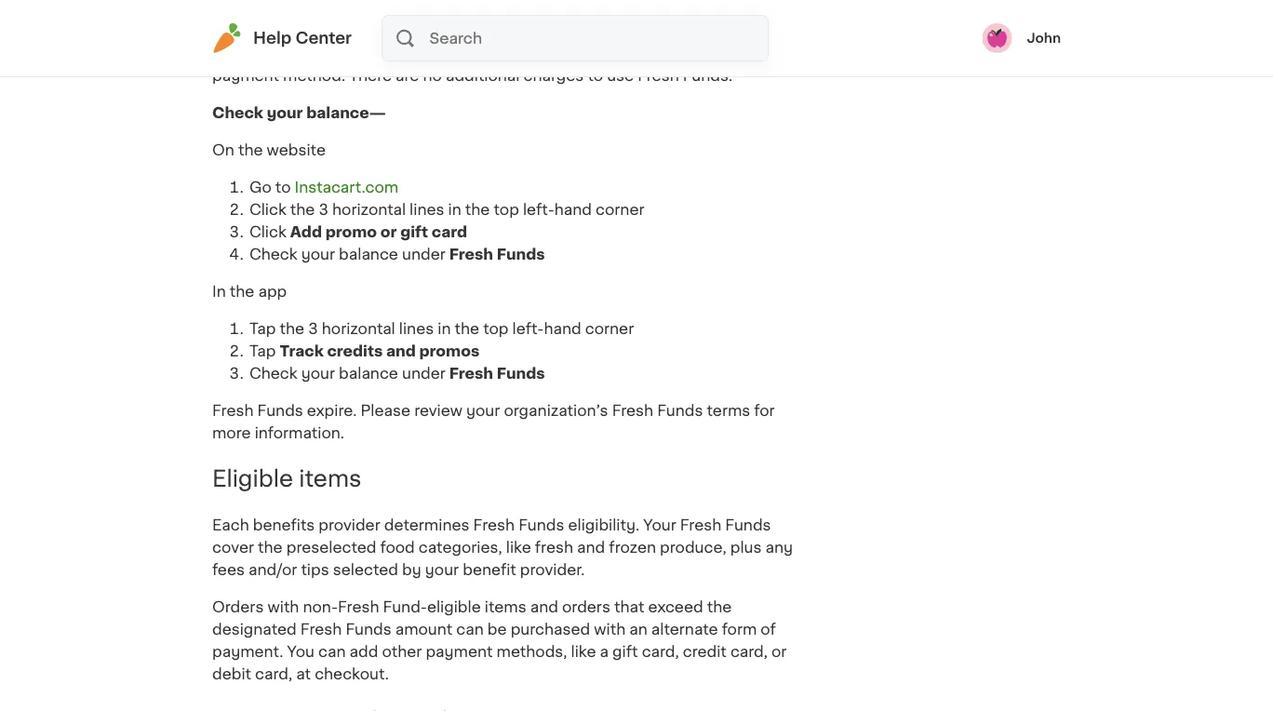 Task type: locate. For each thing, give the bounding box(es) containing it.
each benefits provider determines fresh funds eligibility. your fresh funds cover the preselected food categories, like fresh and frozen produce, plus any fees and/or tips selected by your benefit provider.
[[212, 518, 793, 578]]

0 horizontal spatial or
[[381, 224, 397, 239]]

methods,
[[497, 645, 567, 660]]

track
[[280, 343, 324, 358]]

the up add
[[290, 202, 315, 217]]

1 vertical spatial gift
[[613, 645, 638, 660]]

terms of promos, credits, & gift cards link
[[849, 16, 1061, 68]]

lines
[[410, 202, 444, 217], [399, 321, 434, 336]]

with
[[268, 600, 299, 615], [594, 622, 626, 637]]

with up a
[[594, 622, 626, 637]]

0 horizontal spatial like
[[506, 540, 531, 555]]

lines up card
[[410, 202, 444, 217]]

the up card
[[465, 202, 490, 217]]

of inside the terms of promos, credits, & gift cards
[[895, 26, 909, 39]]

your up website
[[267, 105, 303, 120]]

0 vertical spatial can
[[456, 622, 484, 637]]

tap
[[249, 321, 276, 336], [249, 343, 276, 358]]

lines up promos
[[399, 321, 434, 336]]

click
[[249, 202, 286, 217], [249, 224, 286, 239]]

1 horizontal spatial more
[[378, 45, 417, 60]]

payment left methods
[[212, 45, 279, 60]]

0 vertical spatial items
[[299, 468, 362, 490]]

0 horizontal spatial more
[[212, 425, 251, 440]]

an
[[629, 622, 648, 637]]

payment down instacart image
[[212, 68, 279, 83]]

0 vertical spatial for
[[354, 45, 374, 60]]

top inside go to instacart.com click the 3 horizontal lines in the top left-hand corner click add promo or gift card check your balance under fresh funds
[[494, 202, 519, 217]]

1 vertical spatial payment
[[212, 68, 279, 83]]

0 vertical spatial corner
[[596, 202, 645, 217]]

1 vertical spatial tap
[[249, 343, 276, 358]]

fresh up categories,
[[473, 518, 515, 533]]

card, left the at
[[255, 667, 292, 682]]

1 vertical spatial top
[[483, 321, 509, 336]]

provider
[[319, 518, 380, 533]]

0 vertical spatial check
[[212, 105, 263, 120]]

0 vertical spatial like
[[506, 540, 531, 555]]

0 vertical spatial click
[[249, 202, 286, 217]]

3 up add
[[319, 202, 329, 217]]

your up updating
[[738, 23, 772, 38]]

or right credit
[[772, 645, 787, 660]]

1 vertical spatial with
[[594, 622, 626, 637]]

0 vertical spatial with
[[268, 600, 299, 615]]

1 horizontal spatial 3
[[319, 202, 329, 217]]

1 vertical spatial 3
[[308, 321, 318, 336]]

check inside go to instacart.com click the 3 horizontal lines in the top left-hand corner click add promo or gift card check your balance under fresh funds
[[249, 246, 297, 261]]

1 vertical spatial or
[[381, 224, 397, 239]]

1 vertical spatial horizontal
[[322, 321, 395, 336]]

2 horizontal spatial and
[[577, 540, 605, 555]]

tap left track
[[249, 343, 276, 358]]

1 vertical spatial hand
[[544, 321, 581, 336]]

balance down the promo
[[339, 246, 398, 261]]

check down track
[[249, 366, 297, 381]]

your down categories,
[[425, 563, 459, 578]]

funds
[[497, 246, 545, 261], [497, 366, 545, 381], [257, 403, 303, 418], [657, 403, 703, 418], [519, 518, 564, 533], [725, 518, 771, 533], [346, 622, 392, 637]]

payment down amount
[[426, 645, 493, 660]]

0 vertical spatial top
[[494, 202, 519, 217]]

like left a
[[571, 645, 596, 660]]

fresh up produce,
[[680, 518, 722, 533]]

0 horizontal spatial for
[[354, 45, 374, 60]]

more up are
[[378, 45, 417, 60]]

under inside tap the 3 horizontal lines in the top left-hand corner tap track credits and promos check your balance under fresh funds
[[402, 366, 446, 381]]

corner inside tap the 3 horizontal lines in the top left-hand corner tap track credits and promos check your balance under fresh funds
[[585, 321, 634, 336]]

credit
[[683, 645, 727, 660]]

for inside for more information on adding, removing, or updating your payment method.
[[354, 45, 374, 60]]

gift right a
[[613, 645, 638, 660]]

like
[[506, 540, 531, 555], [571, 645, 596, 660]]

click down 'go'
[[249, 202, 286, 217]]

2 balance from the top
[[339, 366, 398, 381]]

balance
[[339, 246, 398, 261], [339, 366, 398, 381]]

check
[[212, 105, 263, 120], [249, 246, 297, 261], [249, 366, 297, 381]]

in up card
[[448, 202, 461, 217]]

charges
[[524, 68, 584, 83]]

determines
[[384, 518, 470, 533]]

balance down credits
[[339, 366, 398, 381]]

0 horizontal spatial with
[[268, 600, 299, 615]]

cover
[[212, 540, 254, 555]]

your right review
[[466, 403, 500, 418]]

1 vertical spatial check
[[249, 246, 297, 261]]

0 vertical spatial 3
[[319, 202, 329, 217]]

to right 'go'
[[275, 179, 291, 194]]

1 vertical spatial corner
[[585, 321, 634, 336]]

1 horizontal spatial items
[[485, 600, 527, 615]]

checkout.
[[315, 667, 389, 682]]

like left fresh
[[506, 540, 531, 555]]

orders with non-fresh fund-eligible items and orders that exceed the designated fresh funds amount can be purchased with an alternate form of payment. you can add other payment methods, like a gift card, credit card, or debit card, at checkout.
[[212, 600, 787, 682]]

can
[[456, 622, 484, 637], [318, 645, 346, 660]]

items up the be
[[485, 600, 527, 615]]

1 horizontal spatial to
[[588, 68, 603, 83]]

2 vertical spatial check
[[249, 366, 297, 381]]

your inside for more information on adding, removing, or updating your payment method.
[[759, 45, 793, 60]]

updating your payment methods
[[212, 23, 772, 60]]

1 vertical spatial to
[[275, 179, 291, 194]]

balance inside go to instacart.com click the 3 horizontal lines in the top left-hand corner click add promo or gift card check your balance under fresh funds
[[339, 246, 398, 261]]

the right on on the left of the page
[[238, 142, 263, 157]]

3 inside go to instacart.com click the 3 horizontal lines in the top left-hand corner click add promo or gift card check your balance under fresh funds
[[319, 202, 329, 217]]

terms
[[849, 26, 892, 39]]

horizontal inside tap the 3 horizontal lines in the top left-hand corner tap track credits and promos check your balance under fresh funds
[[322, 321, 395, 336]]

1 horizontal spatial of
[[895, 26, 909, 39]]

1 horizontal spatial or
[[670, 45, 685, 60]]

organization's
[[504, 403, 608, 418]]

0 horizontal spatial of
[[761, 622, 776, 637]]

check inside tap the 3 horizontal lines in the top left-hand corner tap track credits and promos check your balance under fresh funds
[[249, 366, 297, 381]]

hand
[[555, 202, 592, 217], [544, 321, 581, 336]]

can up the checkout.
[[318, 645, 346, 660]]

the inside each benefits provider determines fresh funds eligibility. your fresh funds cover the preselected food categories, like fresh and frozen produce, plus any fees and/or tips selected by your benefit provider.
[[258, 540, 283, 555]]

no
[[423, 68, 442, 83]]

0 vertical spatial and
[[386, 343, 416, 358]]

top
[[494, 202, 519, 217], [483, 321, 509, 336]]

use
[[607, 68, 634, 83]]

hand inside go to instacart.com click the 3 horizontal lines in the top left-hand corner click add promo or gift card check your balance under fresh funds
[[555, 202, 592, 217]]

1 vertical spatial lines
[[399, 321, 434, 336]]

0 vertical spatial tap
[[249, 321, 276, 336]]

1 vertical spatial and
[[577, 540, 605, 555]]

your down add
[[301, 246, 335, 261]]

payment
[[212, 45, 279, 60], [212, 68, 279, 83], [426, 645, 493, 660]]

with up designated
[[268, 600, 299, 615]]

more inside fresh funds expire. please review your organization's fresh funds terms for more information.
[[212, 425, 251, 440]]

1 under from the top
[[402, 246, 446, 261]]

0 vertical spatial under
[[402, 246, 446, 261]]

fresh
[[638, 68, 679, 83], [449, 246, 493, 261], [449, 366, 493, 381], [212, 403, 254, 418], [612, 403, 654, 418], [473, 518, 515, 533], [680, 518, 722, 533], [338, 600, 379, 615], [300, 622, 342, 637]]

0 horizontal spatial items
[[299, 468, 362, 490]]

and down eligibility.
[[577, 540, 605, 555]]

1 vertical spatial left-
[[512, 321, 544, 336]]

and up purchased
[[530, 600, 558, 615]]

funds inside orders with non-fresh fund-eligible items and orders that exceed the designated fresh funds amount can be purchased with an alternate form of payment. you can add other payment methods, like a gift card, credit card, or debit card, at checkout.
[[346, 622, 392, 637]]

1 horizontal spatial and
[[530, 600, 558, 615]]

the up and/or
[[258, 540, 283, 555]]

0 vertical spatial balance
[[339, 246, 398, 261]]

gift inside go to instacart.com click the 3 horizontal lines in the top left-hand corner click add promo or gift card check your balance under fresh funds
[[400, 224, 428, 239]]

be
[[488, 622, 507, 637]]

for up there
[[354, 45, 374, 60]]

check up on on the left of the page
[[212, 105, 263, 120]]

the
[[238, 142, 263, 157], [290, 202, 315, 217], [465, 202, 490, 217], [230, 284, 254, 299], [280, 321, 305, 336], [455, 321, 479, 336], [258, 540, 283, 555], [707, 600, 732, 615]]

2 vertical spatial payment
[[426, 645, 493, 660]]

terms of promos, credits, & gift cards
[[849, 26, 1041, 58]]

1 balance from the top
[[339, 246, 398, 261]]

3
[[319, 202, 329, 217], [308, 321, 318, 336]]

0 vertical spatial of
[[895, 26, 909, 39]]

or inside orders with non-fresh fund-eligible items and orders that exceed the designated fresh funds amount can be purchased with an alternate form of payment. you can add other payment methods, like a gift card, credit card, or debit card, at checkout.
[[772, 645, 787, 660]]

and/or
[[249, 563, 297, 578]]

corner inside go to instacart.com click the 3 horizontal lines in the top left-hand corner click add promo or gift card check your balance under fresh funds
[[596, 202, 645, 217]]

check up app
[[249, 246, 297, 261]]

more inside for more information on adding, removing, or updating your payment method.
[[378, 45, 417, 60]]

2 under from the top
[[402, 366, 446, 381]]

0 horizontal spatial and
[[386, 343, 416, 358]]

the up track
[[280, 321, 305, 336]]

2 vertical spatial or
[[772, 645, 787, 660]]

methods
[[283, 45, 350, 60]]

your down track
[[301, 366, 335, 381]]

of up cards
[[895, 26, 909, 39]]

the up form
[[707, 600, 732, 615]]

1 vertical spatial in
[[438, 321, 451, 336]]

or right the promo
[[381, 224, 397, 239]]

tap down app
[[249, 321, 276, 336]]

more up eligible in the left of the page
[[212, 425, 251, 440]]

your
[[738, 23, 772, 38], [759, 45, 793, 60], [267, 105, 303, 120], [301, 246, 335, 261], [301, 366, 335, 381], [466, 403, 500, 418], [425, 563, 459, 578]]

2 vertical spatial and
[[530, 600, 558, 615]]

and right credits
[[386, 343, 416, 358]]

2 tap from the top
[[249, 343, 276, 358]]

horizontal up the promo
[[332, 202, 406, 217]]

0 vertical spatial gift
[[400, 224, 428, 239]]

1 vertical spatial under
[[402, 366, 446, 381]]

balance inside tap the 3 horizontal lines in the top left-hand corner tap track credits and promos check your balance under fresh funds
[[339, 366, 398, 381]]

of right form
[[761, 622, 776, 637]]

funds inside tap the 3 horizontal lines in the top left-hand corner tap track credits and promos check your balance under fresh funds
[[497, 366, 545, 381]]

your right updating
[[759, 45, 793, 60]]

0 vertical spatial more
[[378, 45, 417, 60]]

1 vertical spatial balance
[[339, 366, 398, 381]]

frozen
[[609, 540, 656, 555]]

under
[[402, 246, 446, 261], [402, 366, 446, 381]]

instacart.com link
[[295, 179, 399, 194]]

alternate
[[651, 622, 718, 637]]

2 horizontal spatial or
[[772, 645, 787, 660]]

fresh inside go to instacart.com click the 3 horizontal lines in the top left-hand corner click add promo or gift card check your balance under fresh funds
[[449, 246, 493, 261]]

items
[[299, 468, 362, 490], [485, 600, 527, 615]]

3 up track
[[308, 321, 318, 336]]

1 horizontal spatial with
[[594, 622, 626, 637]]

fresh up eligible in the left of the page
[[212, 403, 254, 418]]

1 vertical spatial more
[[212, 425, 251, 440]]

0 horizontal spatial to
[[275, 179, 291, 194]]

user avatar image
[[982, 23, 1012, 53]]

click left add
[[249, 224, 286, 239]]

under down card
[[402, 246, 446, 261]]

gift
[[400, 224, 428, 239], [613, 645, 638, 660]]

the right in
[[230, 284, 254, 299]]

0 vertical spatial left-
[[523, 202, 555, 217]]

website
[[267, 142, 326, 157]]

to inside go to instacart.com click the 3 horizontal lines in the top left-hand corner click add promo or gift card check your balance under fresh funds
[[275, 179, 291, 194]]

on
[[212, 142, 234, 157]]

purchased
[[511, 622, 590, 637]]

0 vertical spatial horizontal
[[332, 202, 406, 217]]

items up provider
[[299, 468, 362, 490]]

gift inside orders with non-fresh fund-eligible items and orders that exceed the designated fresh funds amount can be purchased with an alternate form of payment. you can add other payment methods, like a gift card, credit card, or debit card, at checkout.
[[613, 645, 638, 660]]

0 vertical spatial or
[[670, 45, 685, 60]]

eligible
[[212, 468, 293, 490]]

1 horizontal spatial gift
[[613, 645, 638, 660]]

your inside go to instacart.com click the 3 horizontal lines in the top left-hand corner click add promo or gift card check your balance under fresh funds
[[301, 246, 335, 261]]

of inside orders with non-fresh fund-eligible items and orders that exceed the designated fresh funds amount can be purchased with an alternate form of payment. you can add other payment methods, like a gift card, credit card, or debit card, at checkout.
[[761, 622, 776, 637]]

1 vertical spatial of
[[761, 622, 776, 637]]

for inside fresh funds expire. please review your organization's fresh funds terms for more information.
[[754, 403, 775, 418]]

of
[[895, 26, 909, 39], [761, 622, 776, 637]]

0 horizontal spatial 3
[[308, 321, 318, 336]]

horizontal inside go to instacart.com click the 3 horizontal lines in the top left-hand corner click add promo or gift card check your balance under fresh funds
[[332, 202, 406, 217]]

and
[[386, 343, 416, 358], [577, 540, 605, 555], [530, 600, 558, 615]]

your inside tap the 3 horizontal lines in the top left-hand corner tap track credits and promos check your balance under fresh funds
[[301, 366, 335, 381]]

or down "updating"
[[670, 45, 685, 60]]

credits,
[[972, 26, 1027, 39]]

to left use
[[588, 68, 603, 83]]

1 horizontal spatial for
[[754, 403, 775, 418]]

gift left card
[[400, 224, 428, 239]]

1 vertical spatial can
[[318, 645, 346, 660]]

1 vertical spatial items
[[485, 600, 527, 615]]

hand inside tap the 3 horizontal lines in the top left-hand corner tap track credits and promos check your balance under fresh funds
[[544, 321, 581, 336]]

fresh down the selected in the bottom left of the page
[[338, 600, 379, 615]]

1 vertical spatial click
[[249, 224, 286, 239]]

eligible
[[427, 600, 481, 615]]

horizontal up credits
[[322, 321, 395, 336]]

in up promos
[[438, 321, 451, 336]]

can left the be
[[456, 622, 484, 637]]

0 vertical spatial payment
[[212, 45, 279, 60]]

any
[[766, 540, 793, 555]]

left- inside tap the 3 horizontal lines in the top left-hand corner tap track credits and promos check your balance under fresh funds
[[512, 321, 544, 336]]

0 vertical spatial in
[[448, 202, 461, 217]]

for right terms
[[754, 403, 775, 418]]

fresh down promos
[[449, 366, 493, 381]]

fresh down card
[[449, 246, 493, 261]]

card, down form
[[731, 645, 768, 660]]

1 horizontal spatial like
[[571, 645, 596, 660]]

fees
[[212, 563, 245, 578]]

plus
[[730, 540, 762, 555]]

tap the 3 horizontal lines in the top left-hand corner tap track credits and promos check your balance under fresh funds
[[249, 321, 634, 381]]

0 vertical spatial lines
[[410, 202, 444, 217]]

1 horizontal spatial card,
[[642, 645, 679, 660]]

card, down an
[[642, 645, 679, 660]]

1 vertical spatial for
[[754, 403, 775, 418]]

1 vertical spatial like
[[571, 645, 596, 660]]

1 horizontal spatial can
[[456, 622, 484, 637]]

your inside fresh funds expire. please review your organization's fresh funds terms for more information.
[[466, 403, 500, 418]]

updating
[[665, 23, 734, 38]]

fresh funds expire. please review your organization's fresh funds terms for more information.
[[212, 403, 775, 440]]

0 horizontal spatial gift
[[400, 224, 428, 239]]

horizontal
[[332, 202, 406, 217], [322, 321, 395, 336]]

under down promos
[[402, 366, 446, 381]]

promos,
[[912, 26, 969, 39]]

0 vertical spatial hand
[[555, 202, 592, 217]]



Task type: describe. For each thing, give the bounding box(es) containing it.
under inside go to instacart.com click the 3 horizontal lines in the top left-hand corner click add promo or gift card check your balance under fresh funds
[[402, 246, 446, 261]]

balance—
[[306, 105, 386, 120]]

like inside each benefits provider determines fresh funds eligibility. your fresh funds cover the preselected food categories, like fresh and frozen produce, plus any fees and/or tips selected by your benefit provider.
[[506, 540, 531, 555]]

information.
[[255, 425, 344, 440]]

1 tap from the top
[[249, 321, 276, 336]]

debit
[[212, 667, 251, 682]]

orders
[[562, 600, 611, 615]]

form
[[722, 622, 757, 637]]

card
[[432, 224, 467, 239]]

john link
[[982, 23, 1061, 53]]

credits
[[327, 343, 383, 358]]

a
[[600, 645, 609, 660]]

in inside go to instacart.com click the 3 horizontal lines in the top left-hand corner click add promo or gift card check your balance under fresh funds
[[448, 202, 461, 217]]

or inside for more information on adding, removing, or updating your payment method.
[[670, 45, 685, 60]]

payment inside orders with non-fresh fund-eligible items and orders that exceed the designated fresh funds amount can be purchased with an alternate form of payment. you can add other payment methods, like a gift card, credit card, or debit card, at checkout.
[[426, 645, 493, 660]]

fund-
[[383, 600, 427, 615]]

updating
[[689, 45, 755, 60]]

at
[[296, 667, 311, 682]]

go
[[249, 179, 272, 194]]

lines inside go to instacart.com click the 3 horizontal lines in the top left-hand corner click add promo or gift card check your balance under fresh funds
[[410, 202, 444, 217]]

fresh down non-
[[300, 622, 342, 637]]

top inside tap the 3 horizontal lines in the top left-hand corner tap track credits and promos check your balance under fresh funds
[[483, 321, 509, 336]]

instacart.com
[[295, 179, 399, 194]]

help center
[[253, 30, 352, 46]]

method.
[[283, 68, 345, 83]]

exceed
[[648, 600, 703, 615]]

payment inside for more information on adding, removing, or updating your payment method.
[[212, 68, 279, 83]]

adding,
[[533, 45, 588, 60]]

fresh inside tap the 3 horizontal lines in the top left-hand corner tap track credits and promos check your balance under fresh funds
[[449, 366, 493, 381]]

and inside each benefits provider determines fresh funds eligibility. your fresh funds cover the preselected food categories, like fresh and frozen produce, plus any fees and/or tips selected by your benefit provider.
[[577, 540, 605, 555]]

information
[[421, 45, 506, 60]]

terms
[[707, 403, 750, 418]]

there are no additional charges to use fresh funds.
[[349, 68, 733, 83]]

review
[[414, 403, 462, 418]]

produce,
[[660, 540, 727, 555]]

eligible items
[[212, 468, 362, 490]]

your inside each benefits provider determines fresh funds eligibility. your fresh funds cover the preselected food categories, like fresh and frozen produce, plus any fees and/or tips selected by your benefit provider.
[[425, 563, 459, 578]]

Search search field
[[428, 16, 768, 61]]

cards
[[879, 45, 920, 58]]

tips
[[301, 563, 329, 578]]

other
[[382, 645, 422, 660]]

go to instacart.com click the 3 horizontal lines in the top left-hand corner click add promo or gift card check your balance under fresh funds
[[249, 179, 648, 261]]

are
[[396, 68, 419, 83]]

2 click from the top
[[249, 224, 286, 239]]

the inside orders with non-fresh fund-eligible items and orders that exceed the designated fresh funds amount can be purchased with an alternate form of payment. you can add other payment methods, like a gift card, credit card, or debit card, at checkout.
[[707, 600, 732, 615]]

payment inside updating your payment methods
[[212, 45, 279, 60]]

funds.
[[683, 68, 733, 83]]

like inside orders with non-fresh fund-eligible items and orders that exceed the designated fresh funds amount can be purchased with an alternate form of payment. you can add other payment methods, like a gift card, credit card, or debit card, at checkout.
[[571, 645, 596, 660]]

categories,
[[419, 540, 502, 555]]

help center link
[[212, 23, 352, 53]]

provider.
[[520, 563, 585, 578]]

instacart image
[[212, 23, 242, 53]]

app
[[258, 284, 287, 299]]

for more information on adding, removing, or updating your payment method.
[[212, 45, 793, 83]]

0 vertical spatial to
[[588, 68, 603, 83]]

check your balance—
[[212, 105, 386, 120]]

your inside updating your payment methods
[[738, 23, 772, 38]]

fresh down removing,
[[638, 68, 679, 83]]

benefits
[[253, 518, 315, 533]]

preselected
[[286, 540, 376, 555]]

3 inside tap the 3 horizontal lines in the top left-hand corner tap track credits and promos check your balance under fresh funds
[[308, 321, 318, 336]]

promo
[[325, 224, 377, 239]]

items inside orders with non-fresh fund-eligible items and orders that exceed the designated fresh funds amount can be purchased with an alternate form of payment. you can add other payment methods, like a gift card, credit card, or debit card, at checkout.
[[485, 600, 527, 615]]

removing,
[[592, 45, 666, 60]]

that
[[614, 600, 644, 615]]

and inside orders with non-fresh fund-eligible items and orders that exceed the designated fresh funds amount can be purchased with an alternate form of payment. you can add other payment methods, like a gift card, credit card, or debit card, at checkout.
[[530, 600, 558, 615]]

gift
[[849, 45, 876, 58]]

the up promos
[[455, 321, 479, 336]]

in inside tap the 3 horizontal lines in the top left-hand corner tap track credits and promos check your balance under fresh funds
[[438, 321, 451, 336]]

fresh right organization's
[[612, 403, 654, 418]]

add
[[290, 224, 322, 239]]

amount
[[395, 622, 453, 637]]

non-
[[303, 600, 338, 615]]

0 horizontal spatial card,
[[255, 667, 292, 682]]

benefit
[[463, 563, 516, 578]]

additional
[[446, 68, 520, 83]]

each
[[212, 518, 249, 533]]

fresh
[[535, 540, 573, 555]]

promos
[[419, 343, 480, 358]]

center
[[295, 30, 352, 46]]

lines inside tap the 3 horizontal lines in the top left-hand corner tap track credits and promos check your balance under fresh funds
[[399, 321, 434, 336]]

help
[[253, 30, 292, 46]]

there
[[349, 68, 392, 83]]

1 click from the top
[[249, 202, 286, 217]]

or inside go to instacart.com click the 3 horizontal lines in the top left-hand corner click add promo or gift card check your balance under fresh funds
[[381, 224, 397, 239]]

expire.
[[307, 403, 357, 418]]

&
[[1030, 26, 1041, 39]]

add
[[350, 645, 378, 660]]

eligibility.
[[568, 518, 640, 533]]

and inside tap the 3 horizontal lines in the top left-hand corner tap track credits and promos check your balance under fresh funds
[[386, 343, 416, 358]]

designated
[[212, 622, 297, 637]]

in the app
[[212, 284, 287, 299]]

john
[[1027, 32, 1061, 45]]

you
[[287, 645, 315, 660]]

funds inside go to instacart.com click the 3 horizontal lines in the top left-hand corner click add promo or gift card check your balance under fresh funds
[[497, 246, 545, 261]]

updating your payment methods link
[[212, 23, 772, 60]]

left- inside go to instacart.com click the 3 horizontal lines in the top left-hand corner click add promo or gift card check your balance under fresh funds
[[523, 202, 555, 217]]

your
[[643, 518, 676, 533]]

selected
[[333, 563, 398, 578]]

0 horizontal spatial can
[[318, 645, 346, 660]]

food
[[380, 540, 415, 555]]

please
[[361, 403, 411, 418]]

on the website
[[212, 142, 326, 157]]

payment.
[[212, 645, 283, 660]]

by
[[402, 563, 421, 578]]

orders
[[212, 600, 264, 615]]

2 horizontal spatial card,
[[731, 645, 768, 660]]



Task type: vqa. For each thing, say whether or not it's contained in the screenshot.
programs
no



